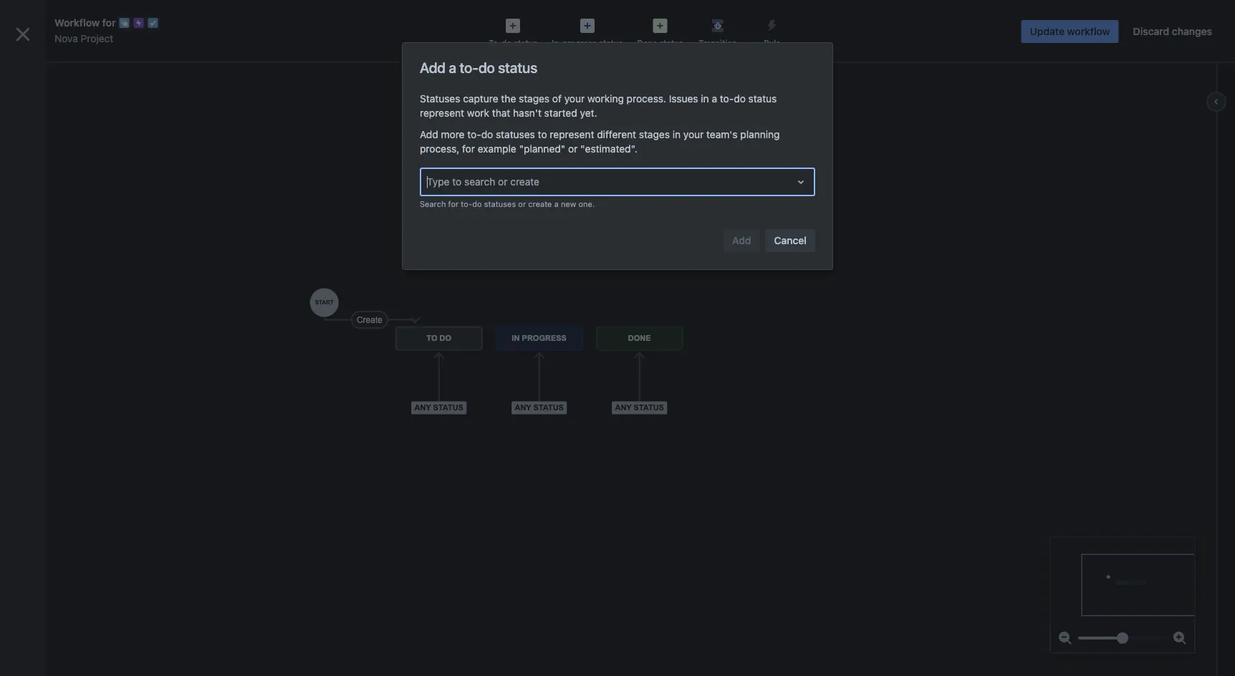 Task type: vqa. For each thing, say whether or not it's contained in the screenshot.
VALUES
no



Task type: locate. For each thing, give the bounding box(es) containing it.
or down type to search or create
[[518, 200, 526, 209]]

to- right more
[[467, 129, 481, 140]]

1 vertical spatial project
[[70, 63, 104, 75]]

to- for add a to-do status
[[460, 59, 479, 76]]

discard changes
[[1133, 25, 1212, 37]]

cancel
[[774, 235, 807, 246]]

you're
[[17, 102, 44, 112], [17, 626, 43, 636]]

do
[[502, 38, 511, 48], [479, 59, 495, 76], [734, 93, 746, 105], [481, 129, 493, 140], [472, 200, 482, 209]]

0 vertical spatial or
[[568, 143, 578, 155]]

type to search or create
[[427, 176, 540, 188]]

1 add from the top
[[420, 59, 446, 76]]

0 horizontal spatial project
[[82, 78, 110, 88]]

to- inside add more to-do statuses to represent different stages in your team's planning process, for example "planned" or "estimated".
[[467, 129, 481, 140]]

that
[[492, 107, 510, 119]]

project inside the nova project software project
[[82, 78, 110, 88]]

add up process,
[[420, 129, 438, 140]]

project settings
[[37, 168, 110, 180]]

workflow for
[[54, 17, 116, 29]]

a
[[449, 59, 456, 76], [712, 93, 717, 105], [554, 200, 559, 209], [55, 626, 60, 636]]

do down to-
[[479, 59, 495, 76]]

1 vertical spatial you're
[[17, 626, 43, 636]]

do for add a to-do status
[[479, 59, 495, 76]]

1 vertical spatial for
[[462, 143, 475, 155]]

0 horizontal spatial for
[[102, 17, 116, 29]]

in-
[[552, 38, 563, 48]]

plan
[[96, 102, 114, 112]]

statuses capture the stages of your working process. issues in a to-do status represent work that hasn't started yet.
[[420, 93, 777, 119]]

your
[[564, 93, 585, 105], [683, 129, 704, 140]]

2 horizontal spatial or
[[568, 143, 578, 155]]

1 horizontal spatial for
[[448, 200, 459, 209]]

do down search
[[472, 200, 482, 209]]

statuses inside add more to-do statuses to represent different stages in your team's planning process, for example "planned" or "estimated".
[[496, 129, 535, 140]]

represent
[[420, 107, 464, 119], [550, 129, 594, 140]]

your right of in the top left of the page
[[564, 93, 585, 105]]

to- for add more to-do statuses to represent different stages in your team's planning process, for example "planned" or "estimated".
[[467, 129, 481, 140]]

1 vertical spatial in
[[673, 129, 681, 140]]

yet.
[[580, 107, 597, 119]]

nova inside nova project link
[[54, 33, 78, 44]]

started
[[544, 107, 577, 119]]

in inside statuses capture the stages of your working process. issues in a to-do status represent work that hasn't started yet.
[[701, 93, 709, 105]]

do for search for to-do statuses or create a new one.
[[472, 200, 482, 209]]

0 vertical spatial you're
[[17, 102, 44, 112]]

add
[[420, 59, 446, 76], [420, 129, 438, 140]]

in right issues
[[701, 93, 709, 105]]

1 vertical spatial or
[[498, 176, 508, 188]]

in
[[701, 93, 709, 105], [673, 129, 681, 140], [45, 626, 52, 636]]

stages down process.
[[639, 129, 670, 140]]

to up the "planned"
[[538, 129, 547, 140]]

working
[[588, 93, 624, 105]]

process,
[[420, 143, 459, 155]]

types
[[48, 207, 75, 219]]

1 vertical spatial statuses
[[484, 200, 516, 209]]

done status button
[[630, 14, 691, 49]]

1 horizontal spatial to
[[538, 129, 547, 140]]

create
[[510, 176, 540, 188], [528, 200, 552, 209]]

1 horizontal spatial or
[[518, 200, 526, 209]]

a inside statuses capture the stages of your working process. issues in a to-do status represent work that hasn't started yet.
[[712, 93, 717, 105]]

2 vertical spatial for
[[448, 200, 459, 209]]

of
[[552, 93, 562, 105]]

project
[[81, 33, 113, 44], [70, 63, 104, 75], [37, 168, 70, 180]]

your left team's
[[683, 129, 704, 140]]

to- down search
[[461, 200, 472, 209]]

stages up hasn't on the top of page
[[519, 93, 550, 105]]

1 you're from the top
[[17, 102, 44, 112]]

or inside add more to-do statuses to represent different stages in your team's planning process, for example "planned" or "estimated".
[[568, 143, 578, 155]]

nova down workflow
[[54, 33, 78, 44]]

status right progress
[[599, 38, 623, 48]]

your inside add more to-do statuses to represent different stages in your team's planning process, for example "planned" or "estimated".
[[683, 129, 704, 140]]

software
[[43, 78, 79, 88]]

1 vertical spatial stages
[[639, 129, 670, 140]]

status up planning
[[748, 93, 777, 105]]

to- inside statuses capture the stages of your working process. issues in a to-do status represent work that hasn't started yet.
[[720, 93, 734, 105]]

add a to-do status
[[420, 59, 537, 76]]

primary element
[[9, 0, 963, 40]]

nova for nova project
[[54, 33, 78, 44]]

represent down started
[[550, 129, 594, 140]]

0 vertical spatial statuses
[[496, 129, 535, 140]]

to-
[[489, 38, 502, 48]]

project right managed
[[126, 626, 155, 636]]

stages
[[519, 93, 550, 105], [639, 129, 670, 140]]

1 vertical spatial to
[[452, 176, 462, 188]]

process.
[[627, 93, 666, 105]]

in-progress status button
[[545, 14, 630, 49]]

represent inside add more to-do statuses to represent different stages in your team's planning process, for example "planned" or "estimated".
[[550, 129, 594, 140]]

the inside statuses capture the stages of your working process. issues in a to-do status represent work that hasn't started yet.
[[501, 93, 516, 105]]

for right search
[[448, 200, 459, 209]]

to- up team's
[[720, 93, 734, 105]]

example
[[478, 143, 516, 155]]

do up the example on the top left
[[481, 129, 493, 140]]

planning
[[740, 129, 780, 140]]

statuses for to
[[496, 129, 535, 140]]

0 vertical spatial nova
[[54, 33, 78, 44]]

do inside statuses capture the stages of your working process. issues in a to-do status represent work that hasn't started yet.
[[734, 93, 746, 105]]

or
[[568, 143, 578, 155], [498, 176, 508, 188], [518, 200, 526, 209]]

banner
[[0, 0, 1235, 40]]

1 horizontal spatial in
[[673, 129, 681, 140]]

add inside add more to-do statuses to represent different stages in your team's planning process, for example "planned" or "estimated".
[[420, 129, 438, 140]]

in left team-
[[45, 626, 52, 636]]

in down issues
[[673, 129, 681, 140]]

issue types
[[20, 207, 75, 219]]

a up statuses
[[449, 59, 456, 76]]

0 horizontal spatial stages
[[519, 93, 550, 105]]

you're for you're on the free plan
[[17, 102, 44, 112]]

your inside statuses capture the stages of your working process. issues in a to-do status represent work that hasn't started yet.
[[564, 93, 585, 105]]

0 vertical spatial in
[[701, 93, 709, 105]]

2 you're from the top
[[17, 626, 43, 636]]

to
[[538, 129, 547, 140], [452, 176, 462, 188]]

managed
[[86, 626, 124, 636]]

you're in a team-managed project
[[17, 626, 155, 636]]

upgrade
[[42, 127, 84, 137]]

0 horizontal spatial represent
[[420, 107, 464, 119]]

add a to-do status dialog
[[403, 43, 833, 269]]

nova up software on the top left of page
[[43, 63, 67, 75]]

upgrade button
[[18, 121, 95, 143]]

for inside add more to-do statuses to represent different stages in your team's planning process, for example "planned" or "estimated".
[[462, 143, 475, 155]]

project left settings
[[37, 168, 70, 180]]

for for workflow
[[102, 17, 116, 29]]

2 vertical spatial in
[[45, 626, 52, 636]]

status
[[514, 38, 538, 48], [599, 38, 623, 48], [660, 38, 683, 48], [498, 59, 537, 76], [748, 93, 777, 105]]

or up search for to-do statuses or create a new one.
[[498, 176, 508, 188]]

statuses
[[496, 129, 535, 140], [484, 200, 516, 209]]

for up nova project
[[102, 17, 116, 29]]

rule button
[[745, 14, 800, 49]]

you're left on at the top of page
[[17, 102, 44, 112]]

more
[[441, 129, 465, 140]]

0 vertical spatial project
[[81, 33, 113, 44]]

type
[[427, 176, 450, 188]]

you're for you're in a team-managed project
[[17, 626, 43, 636]]

update workflow button
[[1021, 20, 1119, 43]]

the
[[501, 93, 516, 105], [59, 102, 73, 112]]

1 vertical spatial nova
[[43, 63, 67, 75]]

project up plan
[[82, 78, 110, 88]]

0 horizontal spatial your
[[564, 93, 585, 105]]

2 add from the top
[[420, 129, 438, 140]]

nova inside the nova project software project
[[43, 63, 67, 75]]

dialog containing workflow for
[[0, 0, 1235, 676]]

0 vertical spatial add
[[420, 59, 446, 76]]

project inside the nova project software project
[[70, 63, 104, 75]]

0 horizontal spatial to
[[452, 176, 462, 188]]

0 horizontal spatial or
[[498, 176, 508, 188]]

add up statuses
[[420, 59, 446, 76]]

Zoom level range field
[[1078, 624, 1167, 653]]

team-
[[62, 626, 86, 636]]

0 vertical spatial stages
[[519, 93, 550, 105]]

0 horizontal spatial the
[[59, 102, 73, 112]]

transition button
[[691, 14, 745, 49]]

statuses up the example on the top left
[[496, 129, 535, 140]]

0 vertical spatial represent
[[420, 107, 464, 119]]

to right type
[[452, 176, 462, 188]]

2 horizontal spatial in
[[701, 93, 709, 105]]

0 vertical spatial for
[[102, 17, 116, 29]]

dialog
[[0, 0, 1235, 676]]

1 horizontal spatial your
[[683, 129, 704, 140]]

the up that
[[501, 93, 516, 105]]

you're left team-
[[17, 626, 43, 636]]

do up team's
[[734, 93, 746, 105]]

you're in the workflow viewfinder, use the arrow keys to move it element
[[1051, 538, 1194, 624]]

0 vertical spatial project
[[82, 78, 110, 88]]

for for search
[[448, 200, 459, 209]]

on
[[46, 102, 57, 112]]

represent down statuses
[[420, 107, 464, 119]]

for down more
[[462, 143, 475, 155]]

to- up capture
[[460, 59, 479, 76]]

create up search for to-do statuses or create a new one.
[[510, 176, 540, 188]]

close workflow editor image
[[11, 23, 34, 46]]

0 vertical spatial your
[[564, 93, 585, 105]]

project down workflow for
[[81, 33, 113, 44]]

a right issues
[[712, 93, 717, 105]]

or right the "planned"
[[568, 143, 578, 155]]

settings
[[73, 168, 110, 180]]

1 horizontal spatial stages
[[639, 129, 670, 140]]

nova
[[54, 33, 78, 44], [43, 63, 67, 75]]

for
[[102, 17, 116, 29], [462, 143, 475, 155], [448, 200, 459, 209]]

jira software image
[[37, 11, 133, 28], [37, 11, 133, 28]]

statuses down type to search or create
[[484, 200, 516, 209]]

to-
[[460, 59, 479, 76], [720, 93, 734, 105], [467, 129, 481, 140], [461, 200, 472, 209]]

0 vertical spatial to
[[538, 129, 547, 140]]

2 vertical spatial or
[[518, 200, 526, 209]]

in inside add more to-do statuses to represent different stages in your team's planning process, for example "planned" or "estimated".
[[673, 129, 681, 140]]

do inside add more to-do statuses to represent different stages in your team's planning process, for example "planned" or "estimated".
[[481, 129, 493, 140]]

the right on at the top of page
[[59, 102, 73, 112]]

1 vertical spatial add
[[420, 129, 438, 140]]

project
[[82, 78, 110, 88], [126, 626, 155, 636]]

team's
[[707, 129, 738, 140]]

do up add a to-do status
[[502, 38, 511, 48]]

1 vertical spatial project
[[126, 626, 155, 636]]

1 horizontal spatial represent
[[550, 129, 594, 140]]

Search or create a status text field
[[427, 175, 430, 189]]

1 vertical spatial represent
[[550, 129, 594, 140]]

0 horizontal spatial in
[[45, 626, 52, 636]]

1 horizontal spatial the
[[501, 93, 516, 105]]

1 vertical spatial your
[[683, 129, 704, 140]]

project up software on the top left of page
[[70, 63, 104, 75]]

1 horizontal spatial project
[[126, 626, 155, 636]]

create left new
[[528, 200, 552, 209]]

2 horizontal spatial for
[[462, 143, 475, 155]]



Task type: describe. For each thing, give the bounding box(es) containing it.
stages inside statuses capture the stages of your working process. issues in a to-do status represent work that hasn't started yet.
[[519, 93, 550, 105]]

update workflow
[[1030, 25, 1110, 37]]

statuses
[[420, 93, 460, 105]]

"estimated".
[[580, 143, 638, 155]]

represent inside statuses capture the stages of your working process. issues in a to-do status represent work that hasn't started yet.
[[420, 107, 464, 119]]

2 vertical spatial project
[[37, 168, 70, 180]]

the for stages
[[501, 93, 516, 105]]

update
[[1030, 25, 1065, 37]]

"planned"
[[519, 143, 566, 155]]

add for add a to-do status
[[420, 59, 446, 76]]

do for add more to-do statuses to represent different stages in your team's planning process, for example "planned" or "estimated".
[[481, 129, 493, 140]]

transition
[[699, 38, 737, 48]]

the for free
[[59, 102, 73, 112]]

a left team-
[[55, 626, 60, 636]]

capture
[[463, 93, 498, 105]]

different
[[597, 129, 636, 140]]

project for nova project
[[81, 33, 113, 44]]

statuses for or
[[484, 200, 516, 209]]

in-progress status
[[552, 38, 623, 48]]

Search field
[[963, 8, 1106, 31]]

issue types group
[[6, 194, 166, 379]]

1 vertical spatial create
[[528, 200, 552, 209]]

a left new
[[554, 200, 559, 209]]

stages inside add more to-do statuses to represent different stages in your team's planning process, for example "planned" or "estimated".
[[639, 129, 670, 140]]

status down to-do status
[[498, 59, 537, 76]]

in for a
[[701, 93, 709, 105]]

project settings link
[[6, 160, 166, 189]]

in for your
[[673, 129, 681, 140]]

nova project software project
[[43, 63, 110, 88]]

workflow
[[54, 17, 100, 29]]

hasn't
[[513, 107, 542, 119]]

issue
[[20, 207, 45, 219]]

one.
[[579, 200, 595, 209]]

add for add more to-do statuses to represent different stages in your team's planning process, for example "planned" or "estimated".
[[420, 129, 438, 140]]

do inside popup button
[[502, 38, 511, 48]]

add more to-do statuses to represent different stages in your team's planning process, for example "planned" or "estimated".
[[420, 129, 780, 155]]

status right done
[[660, 38, 683, 48]]

status right to-
[[514, 38, 538, 48]]

status inside statuses capture the stages of your working process. issues in a to-do status represent work that hasn't started yet.
[[748, 93, 777, 105]]

done
[[637, 38, 657, 48]]

0 vertical spatial create
[[510, 176, 540, 188]]

new
[[561, 200, 576, 209]]

project for nova project software project
[[70, 63, 104, 75]]

nova project
[[54, 33, 113, 44]]

workflow
[[1067, 25, 1110, 37]]

to-do status button
[[482, 14, 545, 49]]

zoom in image
[[1171, 630, 1189, 647]]

discard
[[1133, 25, 1169, 37]]

to-do status
[[489, 38, 538, 48]]

search
[[464, 176, 495, 188]]

progress
[[563, 38, 597, 48]]

changes
[[1172, 25, 1212, 37]]

nova for nova project software project
[[43, 63, 67, 75]]

open image
[[792, 173, 810, 191]]

free
[[75, 102, 94, 112]]

to inside add more to-do statuses to represent different stages in your team's planning process, for example "planned" or "estimated".
[[538, 129, 547, 140]]

issues
[[669, 93, 698, 105]]

cancel button
[[766, 229, 815, 252]]

zoom out image
[[1057, 630, 1074, 647]]

to- for search for to-do statuses or create a new one.
[[461, 200, 472, 209]]

you're on the free plan
[[17, 102, 114, 112]]

nova project link
[[54, 30, 113, 47]]

done status
[[637, 38, 683, 48]]

rule
[[764, 38, 781, 48]]

search
[[420, 200, 446, 209]]

discard changes button
[[1125, 20, 1221, 43]]

search for to-do statuses or create a new one.
[[420, 200, 595, 209]]

work
[[467, 107, 489, 119]]



